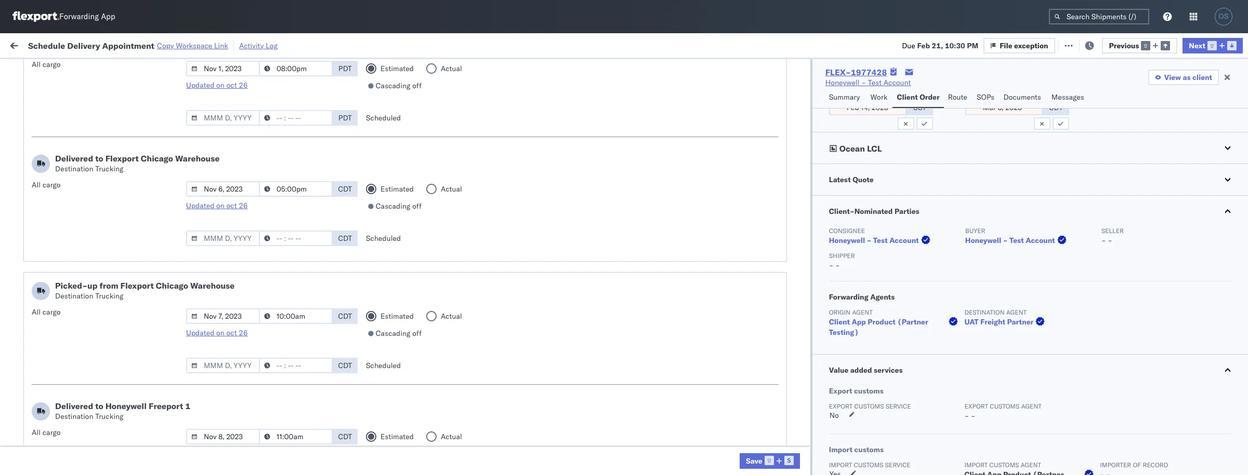 Task type: vqa. For each thing, say whether or not it's contained in the screenshot.
BOOKINGS TEST CONSIGNEE
no



Task type: describe. For each thing, give the bounding box(es) containing it.
3:00 am edt, aug 19, 2022
[[220, 102, 316, 112]]

container
[[852, 84, 879, 92]]

lhuu7894563, for confirm delivery
[[852, 331, 905, 340]]

destination inside delivered to flexport chicago warehouse destination trucking
[[55, 164, 93, 174]]

estimated for -- : -- -- text field corresponding to pdt
[[381, 64, 414, 73]]

3 2130387 from the top
[[779, 445, 811, 455]]

value
[[829, 366, 849, 375]]

caiu7969337
[[852, 102, 900, 111]]

importer of record
[[1100, 462, 1168, 469]]

1 horizontal spatial file
[[1070, 40, 1083, 50]]

save button
[[740, 454, 800, 469]]

export inside export customs agent - -
[[965, 403, 988, 411]]

1
[[185, 401, 190, 412]]

flexport. image
[[12, 11, 59, 22]]

copy workspace link button
[[157, 41, 228, 50]]

2 flex-2130387 from the top
[[757, 400, 811, 409]]

1 -- : -- -- text field from the top
[[259, 110, 333, 126]]

work inside button
[[114, 40, 132, 50]]

5 ceau7522281, from the top
[[852, 216, 905, 226]]

mmm d, yyyy text field for scheduled
[[186, 110, 260, 126]]

numbers for container numbers
[[881, 84, 907, 92]]

ocean fcl for 2:59 am edt, nov 5, 2022
[[421, 194, 457, 203]]

10:30
[[945, 41, 965, 50]]

3 1846748 from the top
[[779, 171, 811, 180]]

est, for 2:59 am est, dec 14, 2022 schedule pickup from los angeles, ca link
[[251, 262, 267, 272]]

honeywell inside delivered to honeywell freeport 1 destination trucking
[[105, 401, 147, 412]]

client app product (partner testing)
[[829, 318, 928, 337]]

schedule delivery appointment button for 2:59 am est, dec 14, 2022
[[24, 284, 128, 296]]

dec for confirm pickup from los angeles, ca
[[268, 308, 282, 317]]

appointment up status ready for work, blocked, in progress
[[102, 40, 154, 51]]

client order button
[[893, 88, 944, 108]]

pickup for 2:59 am est, jan 13, 2023 schedule pickup from los angeles, ca link
[[57, 353, 79, 363]]

dec for schedule delivery appointment
[[268, 285, 282, 295]]

messages
[[1052, 93, 1084, 102]]

3 omkar savant from the top
[[1115, 194, 1162, 203]]

flex-1662119
[[757, 422, 811, 432]]

205 on track
[[240, 40, 282, 50]]

pm right 10:30
[[967, 41, 979, 50]]

route
[[948, 93, 968, 102]]

risk
[[215, 40, 228, 50]]

hlxu8034992 for first schedule pickup from los angeles, ca link from the top of the page
[[962, 148, 1013, 157]]

2:59 for 2:59 am est, dec 14, 2022 schedule delivery appointment link
[[220, 285, 236, 295]]

honeywell - test account down 1977428
[[825, 78, 911, 87]]

1 cascading off from the top
[[376, 81, 422, 90]]

upload inside button
[[24, 239, 48, 248]]

1 upload customs clearance documents from the top
[[24, 102, 153, 111]]

1 flex-2130387 from the top
[[757, 377, 811, 386]]

5 hlxu8034992 from the top
[[962, 216, 1013, 226]]

savant for schedule delivery appointment
[[1139, 125, 1162, 134]]

trucking inside picked-up from flexport chicago warehouse destination trucking
[[95, 292, 124, 301]]

ca for 2:59 am edt, nov 5, 2022
[[142, 170, 152, 180]]

work,
[[110, 64, 126, 72]]

am for 2:59 am edt, nov 5, 2022 schedule pickup from los angeles, ca button
[[237, 171, 249, 180]]

est, for 2:59 am est, jan 25, 2023's schedule pickup from los angeles, ca link
[[251, 422, 267, 432]]

5 1846748 from the top
[[779, 217, 811, 226]]

est, down 2:59 am est, jan 13, 2023
[[255, 377, 271, 386]]

3 schedule pickup from los angeles, ca button from the top
[[24, 216, 152, 227]]

destination inside delivered to honeywell freeport 1 destination trucking
[[55, 412, 93, 422]]

est, down 2:59 am est, jan 25, 2023
[[255, 445, 271, 455]]

1 cargo from the top
[[42, 60, 61, 69]]

4 ceau7522281, hlxu6269489, hlxu8034992 from the top
[[852, 193, 1013, 203]]

aug
[[269, 102, 283, 112]]

actual for -- : -- -- text field corresponding to pdt
[[441, 64, 462, 73]]

angeles, for 2:59 am est, jan 13, 2023
[[112, 353, 140, 363]]

-- : -- -- text field for cdt
[[259, 181, 333, 197]]

summary
[[829, 93, 860, 102]]

2 1846748 from the top
[[779, 148, 811, 157]]

ocean for 2:59 am edt, nov 5, 2022
[[421, 194, 442, 203]]

2 -- : -- -- text field from the top
[[259, 231, 333, 246]]

nov for schedule delivery appointment
[[269, 194, 283, 203]]

1 26 from the top
[[239, 81, 248, 90]]

26 for picked-up from flexport chicago warehouse
[[239, 329, 248, 338]]

documents down delivered to honeywell freeport 1 destination trucking at the bottom of page
[[116, 445, 153, 454]]

(partner
[[897, 318, 928, 327]]

documents down workitem button
[[116, 102, 153, 111]]

messages button
[[1048, 88, 1090, 108]]

1 oct from the top
[[226, 81, 237, 90]]

services
[[874, 366, 903, 375]]

client app product (partner testing) link
[[829, 317, 961, 338]]

ocean lcl button
[[812, 133, 1248, 164]]

1 off from the top
[[412, 81, 422, 90]]

in
[[156, 64, 161, 72]]

6 1846748 from the top
[[779, 239, 811, 249]]

progress
[[163, 64, 189, 72]]

1 1846748 from the top
[[779, 125, 811, 134]]

1 edt, from the top
[[251, 102, 267, 112]]

all for delivered to flexport chicago warehouse
[[32, 180, 41, 190]]

uetu5238478 for schedule pickup from los angeles, ca
[[907, 262, 958, 271]]

dec for confirm delivery
[[268, 331, 282, 340]]

1977428
[[851, 67, 887, 77]]

mmm d, yyyy text field for cst
[[829, 100, 907, 115]]

1 hlxu6269489, from the top
[[907, 125, 960, 134]]

forwarding app
[[59, 12, 115, 22]]

next button
[[1183, 38, 1243, 53]]

pdt for first -- : -- -- text box from the top of the page
[[339, 113, 352, 123]]

4 test123456 from the top
[[942, 239, 986, 249]]

2 am from the top
[[237, 125, 249, 134]]

freeport
[[149, 401, 183, 412]]

on left the log
[[255, 40, 263, 50]]

14, for schedule pickup from los angeles, ca
[[284, 262, 295, 272]]

1 upload customs clearance documents link from the top
[[24, 238, 153, 249]]

am for confirm delivery button
[[237, 331, 249, 340]]

parties
[[895, 207, 920, 216]]

import for import work
[[88, 40, 112, 50]]

5 resize handle column header from the left
[[584, 81, 596, 476]]

mbl/mawb numbers
[[942, 84, 1005, 92]]

summary button
[[825, 88, 866, 108]]

1660288
[[779, 102, 811, 112]]

fcl for 11:30 pm est, jan 23, 2023
[[444, 377, 457, 386]]

3 flex-2130387 from the top
[[757, 445, 811, 455]]

3 savant from the top
[[1139, 194, 1162, 203]]

fcl for 2:59 am edt, nov 5, 2022
[[444, 194, 457, 203]]

documents down mbl/mawb numbers button
[[1004, 93, 1041, 102]]

updated for warehouse
[[186, 201, 214, 211]]

status
[[57, 64, 75, 72]]

2:59 for 2:59 am est, jan 13, 2023 schedule pickup from los angeles, ca link
[[220, 354, 236, 363]]

picked-
[[55, 281, 87, 291]]

7 resize handle column header from the left
[[834, 81, 846, 476]]

export customs
[[829, 387, 884, 396]]

delivered to honeywell freeport 1 destination trucking
[[55, 401, 190, 422]]

2:59 am edt, nov 5, 2022 for schedule pickup from los angeles, ca
[[220, 171, 311, 180]]

1 schedule pickup from los angeles, ca from the top
[[24, 147, 152, 157]]

forwarding app link
[[12, 11, 115, 22]]

9,
[[284, 239, 291, 249]]

picked-up from flexport chicago warehouse destination trucking
[[55, 281, 235, 301]]

am for schedule pickup from los angeles, ca button corresponding to 2:59 am est, jan 13, 2023
[[237, 354, 249, 363]]

schedule delivery appointment link for 11:30 pm est, jan 23, 2023
[[24, 376, 128, 386]]

export for export customs
[[829, 387, 852, 396]]

3 test123456 from the top
[[942, 217, 986, 226]]

4 -- : -- -- text field from the top
[[259, 358, 333, 374]]

on for third -- : -- -- text box from the bottom of the page
[[216, 329, 225, 338]]

schedule pickup from los angeles, ca for 2:59 am edt, nov 5, 2022
[[24, 170, 152, 180]]

9 resize handle column header from the left
[[1098, 81, 1110, 476]]

3 flex-1846748 from the top
[[757, 171, 811, 180]]

work inside button
[[871, 93, 888, 102]]

1 resize handle column header from the left
[[201, 81, 213, 476]]

schedule for sixth schedule pickup from los angeles, ca button from the bottom
[[24, 147, 55, 157]]

schedule delivery appointment for 2:59 am est, dec 14, 2022
[[24, 285, 128, 294]]

os
[[1219, 12, 1229, 20]]

ocean fcl for 11:30 pm est, jan 23, 2023
[[421, 377, 457, 386]]

cargo for picked-up from flexport chicago warehouse
[[42, 308, 61, 317]]

copy
[[157, 41, 174, 50]]

angeles, for 2:59 am edt, nov 5, 2022
[[112, 170, 140, 180]]

1 am from the top
[[237, 102, 249, 112]]

deadline
[[220, 84, 245, 92]]

1 updated from the top
[[186, 81, 214, 90]]

am for 2:59 am est, dec 14, 2022 schedule pickup from los angeles, ca button
[[237, 262, 249, 272]]

4 1846748 from the top
[[779, 194, 811, 203]]

delivered for delivered to honeywell freeport 1
[[55, 401, 93, 412]]

0 horizontal spatial no
[[246, 64, 254, 72]]

ocean lcl
[[840, 143, 882, 154]]

1 bosch from the left
[[511, 262, 532, 272]]

service for export customs service
[[886, 403, 911, 411]]

schedule for schedule pickup from los angeles, ca button corresponding to 2:59 am est, jan 13, 2023
[[24, 353, 55, 363]]

destination agent
[[965, 309, 1027, 317]]

cst
[[913, 103, 927, 112]]

5 hlxu6269489, from the top
[[907, 216, 960, 226]]

2 ceau7522281, from the top
[[852, 148, 905, 157]]

origin
[[829, 309, 851, 317]]

2 bosch ocean test from the left
[[602, 262, 661, 272]]

client-nominated parties button
[[812, 196, 1248, 227]]

app for client
[[852, 318, 866, 327]]

pm for 11:30 pm est, jan 28, 2023
[[242, 445, 253, 455]]

fcl for 7:00 pm est, dec 23, 2022
[[444, 308, 457, 317]]

updated on oct 26 for delivered to flexport chicago warehouse
[[186, 201, 248, 211]]

0 horizontal spatial file exception
[[1000, 41, 1048, 50]]

view as client
[[1165, 73, 1212, 82]]

sops
[[977, 93, 995, 102]]

blocked,
[[128, 64, 154, 72]]

1 ceau7522281, hlxu6269489, hlxu8034992 from the top
[[852, 125, 1013, 134]]

actions
[[1207, 84, 1228, 92]]

ocean inside button
[[840, 143, 865, 154]]

6 resize handle column header from the left
[[723, 81, 735, 476]]

flex-1893174
[[757, 354, 811, 363]]

10 resize handle column header from the left
[[1188, 81, 1200, 476]]

1662119
[[779, 422, 811, 432]]

log
[[266, 41, 278, 50]]

2 resize handle column header from the left
[[355, 81, 367, 476]]

3 ceau7522281, hlxu6269489, hlxu8034992 from the top
[[852, 171, 1013, 180]]

partner
[[1007, 318, 1034, 327]]

6 ceau7522281, hlxu6269489, hlxu8034992 from the top
[[852, 239, 1013, 249]]

1 all from the top
[[32, 60, 41, 69]]

5 ceau7522281, hlxu6269489, hlxu8034992 from the top
[[852, 216, 1013, 226]]

freight
[[981, 318, 1006, 327]]

1 schedule pickup from los angeles, ca button from the top
[[24, 147, 152, 158]]

2 ceau7522281, hlxu6269489, hlxu8034992 from the top
[[852, 148, 1013, 157]]

9:00 am est, dec 24, 2022
[[220, 331, 315, 340]]

action
[[1212, 40, 1235, 50]]

4 actual from the top
[[441, 433, 462, 442]]

2 edt, from the top
[[251, 125, 267, 134]]

confirm delivery
[[24, 330, 79, 340]]

3 resize handle column header from the left
[[403, 81, 416, 476]]

schedule pickup from los angeles, ca for 2:59 am est, dec 14, 2022
[[24, 262, 152, 271]]

save
[[746, 457, 763, 466]]

workitem
[[11, 84, 39, 92]]

hlxu6269489, for schedule delivery appointment link corresponding to 2:59 am edt, nov 5, 2022
[[907, 193, 960, 203]]

1893174
[[779, 354, 811, 363]]

message (0)
[[140, 40, 183, 50]]

work
[[30, 38, 57, 52]]

1 2130387 from the top
[[779, 377, 811, 386]]

2023 for 11:30 pm est, jan 28, 2023
[[299, 445, 317, 455]]

2:59 am est, jan 25, 2023
[[220, 422, 313, 432]]

1 ceau7522281, from the top
[[852, 125, 905, 134]]

schedule for 2:59 am est, dec 14, 2022 schedule delivery appointment button
[[24, 285, 55, 294]]

am for 2:59 am est, dec 14, 2022 schedule delivery appointment button
[[237, 285, 249, 295]]

mbl/mawb numbers button
[[937, 82, 1100, 92]]

los for 7:00 pm est, dec 23, 2022
[[94, 308, 105, 317]]

ca for 2:59 am est, dec 14, 2022
[[142, 262, 152, 271]]

1 cascading from the top
[[376, 81, 411, 90]]

confirm delivery link
[[24, 330, 79, 340]]

off for picked-up from flexport chicago warehouse
[[412, 329, 422, 338]]

5 flex-1846748 from the top
[[757, 217, 811, 226]]

from inside confirm pickup from los angeles, ca link
[[77, 308, 92, 317]]

oct for picked-up from flexport chicago warehouse
[[226, 329, 237, 338]]

4 edt, from the top
[[251, 194, 267, 203]]

record
[[1143, 462, 1168, 469]]

2 2130387 from the top
[[779, 400, 811, 409]]

client-
[[829, 207, 855, 216]]

1 upload from the top
[[24, 102, 48, 111]]

delivery for 2:59 am est, dec 14, 2022
[[57, 285, 83, 294]]

mmm d, yyyy text field up 9:00
[[186, 309, 260, 324]]

-- : -- -- text field for pdt
[[259, 61, 333, 76]]

(0)
[[169, 40, 183, 50]]

forwarding for forwarding agents
[[829, 293, 869, 302]]

11 resize handle column header from the left
[[1230, 81, 1242, 476]]

3 edt, from the top
[[251, 171, 267, 180]]

deadline button
[[215, 82, 357, 92]]

angeles, for 2:59 am est, dec 14, 2022
[[112, 262, 140, 271]]

5, for schedule delivery appointment
[[284, 194, 291, 203]]

pickup for 2:59 am est, dec 14, 2022 schedule pickup from los angeles, ca link
[[57, 262, 79, 271]]

1 schedule pickup from los angeles, ca link from the top
[[24, 147, 152, 157]]

1 bosch ocean test from the left
[[511, 262, 571, 272]]

3 schedule pickup from los angeles, ca from the top
[[24, 216, 152, 225]]

import customs
[[829, 446, 884, 455]]

6 flex-1846748 from the top
[[757, 239, 811, 249]]

trucking for honeywell
[[95, 412, 124, 422]]

latest quote button
[[812, 164, 1248, 195]]

1 updated on oct 26 button from the top
[[186, 81, 248, 90]]

import for import customs service
[[829, 462, 852, 469]]

pickup for fourth schedule pickup from los angeles, ca link from the bottom of the page
[[57, 216, 79, 225]]

3 schedule pickup from los angeles, ca link from the top
[[24, 216, 152, 226]]

7:00 pm est, dec 23, 2022
[[220, 308, 314, 317]]

documents up picked-up from flexport chicago warehouse destination trucking
[[116, 239, 153, 248]]

upload customs clearance documents button
[[24, 238, 153, 250]]

batch action
[[1190, 40, 1235, 50]]

nov for upload customs clearance documents
[[268, 239, 282, 249]]

1 clearance from the top
[[81, 102, 114, 111]]

jan for 28,
[[272, 445, 284, 455]]

shipper
[[829, 252, 855, 260]]

angeles, for 2:59 am est, jan 25, 2023
[[112, 422, 140, 431]]

2:59 am est, dec 14, 2022 for schedule pickup from los angeles, ca
[[220, 262, 315, 272]]

ocean fcl for 2:59 am est, jan 25, 2023
[[421, 422, 457, 432]]

warehouse inside picked-up from flexport chicago warehouse destination trucking
[[190, 281, 235, 291]]

schedule pickup from rotterdam, netherlands
[[24, 399, 178, 408]]

customs for export customs service
[[854, 403, 884, 411]]

1 flex-1846748 from the top
[[757, 125, 811, 134]]

25,
[[282, 422, 293, 432]]

abcd1234560
[[852, 422, 903, 432]]

confirm for confirm delivery
[[24, 330, 50, 340]]

mmm d, yyyy text field for 2nd -- : -- -- text box from the bottom of the page
[[186, 358, 260, 374]]

all cargo for delivered to honeywell freeport 1
[[32, 428, 61, 438]]

6 ceau7522281, from the top
[[852, 239, 905, 249]]

to for flexport
[[95, 153, 103, 164]]

3 omkar from the top
[[1115, 194, 1137, 203]]

netherlands
[[137, 399, 178, 408]]

1 test123456 from the top
[[942, 125, 986, 134]]

customs for import customs agent
[[990, 462, 1019, 469]]

product
[[868, 318, 896, 327]]

delivery for 9:00 am est, dec 24, 2022
[[52, 330, 79, 340]]

2 test123456 from the top
[[942, 194, 986, 203]]

1 customs from the top
[[49, 102, 79, 111]]

export customs service
[[829, 403, 911, 411]]

1 updated on oct 26 from the top
[[186, 81, 248, 90]]

of
[[1133, 462, 1141, 469]]

schedule delivery appointment for 2:59 am edt, nov 5, 2022
[[24, 193, 128, 203]]

schedule pickup from los angeles, ca button for 2:59 am est, dec 14, 2022
[[24, 261, 152, 273]]

delivered to flexport chicago warehouse destination trucking
[[55, 153, 220, 174]]

3 ceau7522281, from the top
[[852, 171, 905, 180]]

all cargo for delivered to flexport chicago warehouse
[[32, 180, 61, 190]]

Search Shipments (/) text field
[[1049, 9, 1150, 24]]



Task type: locate. For each thing, give the bounding box(es) containing it.
2130387 down 1662119
[[779, 445, 811, 455]]

forwarding up import work button
[[59, 12, 99, 22]]

2 upload customs clearance documents link from the top
[[24, 444, 153, 455]]

0 vertical spatial schedule delivery appointment button
[[24, 193, 128, 204]]

ceau7522281, up consignee
[[852, 216, 905, 226]]

dec for schedule pickup from los angeles, ca
[[268, 262, 282, 272]]

chicago inside picked-up from flexport chicago warehouse destination trucking
[[156, 281, 188, 291]]

8 resize handle column header from the left
[[924, 81, 937, 476]]

confirm pickup from los angeles, ca link
[[24, 307, 148, 317]]

confirm inside button
[[24, 308, 50, 317]]

1 vertical spatial omkar savant
[[1115, 125, 1162, 134]]

4 hlxu6269489, from the top
[[907, 193, 960, 203]]

2 26 from the top
[[239, 201, 248, 211]]

schedule for 2:59 am est, dec 14, 2022 schedule pickup from los angeles, ca button
[[24, 262, 55, 271]]

upload customs clearance documents link down schedule pickup from rotterdam, netherlands button
[[24, 444, 153, 455]]

0 vertical spatial updated on oct 26 button
[[186, 81, 248, 90]]

for
[[100, 64, 108, 72]]

1 horizontal spatial no
[[830, 411, 839, 421]]

5 -- : -- -- text field from the top
[[259, 429, 333, 445]]

1 schedule delivery appointment from the top
[[24, 125, 128, 134]]

updated on oct 26 button down snoozed
[[186, 81, 248, 90]]

2023
[[295, 354, 313, 363], [299, 377, 317, 386], [295, 422, 313, 432], [299, 445, 317, 455]]

upload customs clearance documents link up up
[[24, 238, 153, 249]]

pdt
[[339, 64, 352, 73], [339, 113, 352, 123]]

flex-2130387 down flex-1662119
[[757, 445, 811, 455]]

1 horizontal spatial app
[[852, 318, 866, 327]]

0 horizontal spatial exception
[[1014, 41, 1048, 50]]

1 vertical spatial schedule delivery appointment button
[[24, 284, 128, 296]]

3 5, from the top
[[284, 194, 291, 203]]

schedule delivery appointment for 11:30 pm est, jan 23, 2023
[[24, 376, 128, 386]]

jan left "13,"
[[268, 354, 280, 363]]

consignee
[[829, 227, 865, 235]]

chicago
[[141, 153, 173, 164], [156, 281, 188, 291]]

ocean for 7:00 pm est, dec 23, 2022
[[421, 308, 442, 317]]

oct for delivered to flexport chicago warehouse
[[226, 201, 237, 211]]

appointment down delivered to flexport chicago warehouse destination trucking
[[85, 193, 128, 203]]

agent inside export customs agent - -
[[1021, 403, 1042, 411]]

2:00 am est, nov 9, 2022
[[220, 239, 310, 249]]

1 vertical spatial abcdefg78456546
[[942, 331, 1012, 340]]

1 fcl from the top
[[444, 194, 457, 203]]

2 vertical spatial oct
[[226, 329, 237, 338]]

26 up 2:00 am est, nov 9, 2022
[[239, 201, 248, 211]]

1 vertical spatial 23,
[[286, 377, 297, 386]]

jan left 25,
[[268, 422, 280, 432]]

app for forwarding
[[101, 12, 115, 22]]

lhuu7894563, uetu5238478 for confirm pickup from los angeles, ca
[[852, 308, 958, 317]]

1 vertical spatial delivered
[[55, 401, 93, 412]]

2 vertical spatial scheduled
[[366, 361, 401, 371]]

1 all cargo from the top
[[32, 60, 61, 69]]

hlxu8034992 for 1st 'upload customs clearance documents' link from the top of the page
[[962, 239, 1013, 249]]

2023 for 11:30 pm est, jan 23, 2023
[[299, 377, 317, 386]]

2 -- : -- -- text field from the top
[[259, 181, 333, 197]]

schedule delivery appointment up confirm pickup from los angeles, ca link
[[24, 285, 128, 294]]

23, up 24,
[[283, 308, 295, 317]]

nominated
[[855, 207, 893, 216]]

2130387 down 1893174
[[779, 377, 811, 386]]

on for -- : -- -- text field corresponding to cdt
[[216, 201, 225, 211]]

service
[[886, 403, 911, 411], [885, 462, 911, 469]]

trucking inside delivered to flexport chicago warehouse destination trucking
[[95, 164, 124, 174]]

1 vertical spatial cascading off
[[376, 202, 422, 211]]

appointment for 11:30 pm est, jan 23, 2023
[[85, 376, 128, 386]]

2023 for 2:59 am est, jan 25, 2023
[[295, 422, 313, 432]]

1 vertical spatial confirm
[[24, 330, 50, 340]]

4 schedule pickup from los angeles, ca from the top
[[24, 262, 152, 271]]

2:59 am est, dec 14, 2022 down 2:00 am est, nov 9, 2022
[[220, 262, 315, 272]]

exception up mbl/mawb numbers button
[[1014, 41, 1048, 50]]

0 vertical spatial service
[[886, 403, 911, 411]]

0 vertical spatial upload
[[24, 102, 48, 111]]

2 all from the top
[[32, 180, 41, 190]]

1 vertical spatial customs
[[49, 239, 79, 248]]

previous button
[[1102, 38, 1178, 53]]

to inside delivered to honeywell freeport 1 destination trucking
[[95, 401, 103, 412]]

est, up 7:00 pm est, dec 23, 2022
[[251, 285, 267, 295]]

2 lhuu7894563, uetu5238478 from the top
[[852, 285, 958, 294]]

ocean fcl for 9:00 am est, dec 24, 2022
[[421, 331, 457, 340]]

7 fcl from the top
[[444, 445, 457, 455]]

9 am from the top
[[237, 354, 249, 363]]

schedule pickup from los angeles, ca for 2:59 am est, jan 25, 2023
[[24, 422, 152, 431]]

1 2:59 am edt, nov 5, 2022 from the top
[[220, 125, 311, 134]]

ocean fcl for 7:00 pm est, dec 23, 2022
[[421, 308, 457, 317]]

upload customs clearance documents down workitem button
[[24, 102, 153, 111]]

schedule delivery appointment up the schedule pickup from rotterdam, netherlands link
[[24, 376, 128, 386]]

est, up 11:30 pm est, jan 28, 2023
[[251, 422, 267, 432]]

workspace
[[176, 41, 212, 50]]

2 vertical spatial off
[[412, 329, 422, 338]]

2 cascading off from the top
[[376, 202, 422, 211]]

pm for 11:30 pm est, jan 23, 2023
[[242, 377, 253, 386]]

updated on oct 26 down snoozed
[[186, 81, 248, 90]]

0 vertical spatial upload customs clearance documents
[[24, 102, 153, 111]]

schedule for 11:30 pm est, jan 23, 2023's schedule delivery appointment button
[[24, 376, 55, 386]]

1 vertical spatial -- : -- -- text field
[[259, 181, 333, 197]]

resize handle column header
[[201, 81, 213, 476], [355, 81, 367, 476], [403, 81, 416, 476], [494, 81, 506, 476], [584, 81, 596, 476], [723, 81, 735, 476], [834, 81, 846, 476], [924, 81, 937, 476], [1098, 81, 1110, 476], [1188, 81, 1200, 476], [1230, 81, 1242, 476]]

flex-1977428 link
[[825, 67, 887, 77]]

upload customs clearance documents up up
[[24, 239, 153, 248]]

flex-1660288
[[757, 102, 811, 112]]

est, for 1st 'upload customs clearance documents' link from the top of the page
[[251, 239, 267, 249]]

los inside confirm pickup from los angeles, ca link
[[94, 308, 105, 317]]

client-nominated parties
[[829, 207, 920, 216]]

1 vertical spatial 2:59 am edt, nov 5, 2022
[[220, 171, 311, 180]]

0 vertical spatial gvcu5265864
[[852, 376, 903, 386]]

5 fcl from the top
[[444, 377, 457, 386]]

dec up 9:00 am est, dec 24, 2022
[[268, 308, 282, 317]]

omkar savant for upload customs clearance documents
[[1115, 102, 1162, 112]]

205
[[240, 40, 253, 50]]

next
[[1189, 41, 1206, 50]]

destination inside picked-up from flexport chicago warehouse destination trucking
[[55, 292, 93, 301]]

from
[[81, 147, 96, 157], [81, 170, 96, 180], [81, 216, 96, 225], [81, 262, 96, 271], [100, 281, 118, 291], [77, 308, 92, 317], [81, 353, 96, 363], [81, 399, 96, 408], [81, 422, 96, 431]]

delivered inside delivered to flexport chicago warehouse destination trucking
[[55, 153, 93, 164]]

1 vertical spatial upload customs clearance documents
[[24, 239, 153, 248]]

0 vertical spatial flexport
[[105, 153, 139, 164]]

2 vertical spatial trucking
[[95, 412, 124, 422]]

0 vertical spatial client
[[897, 93, 918, 102]]

23,
[[283, 308, 295, 317], [286, 377, 297, 386]]

snoozed : no
[[217, 64, 254, 72]]

759
[[192, 40, 205, 50]]

1 vertical spatial flexport
[[120, 281, 154, 291]]

2023 right 28,
[[299, 445, 317, 455]]

0 vertical spatial upload customs clearance documents link
[[24, 238, 153, 249]]

omkar
[[1115, 102, 1137, 112], [1115, 125, 1137, 134], [1115, 194, 1137, 203]]

2 lhuu7894563, from the top
[[852, 285, 905, 294]]

2 oct from the top
[[226, 201, 237, 211]]

file exception up mbl/mawb numbers button
[[1000, 41, 1048, 50]]

0 vertical spatial omkar
[[1115, 102, 1137, 112]]

forwarding up origin agent
[[829, 293, 869, 302]]

flexport inside delivered to flexport chicago warehouse destination trucking
[[105, 153, 139, 164]]

3 oct from the top
[[226, 329, 237, 338]]

no right the ":"
[[246, 64, 254, 72]]

from inside picked-up from flexport chicago warehouse destination trucking
[[100, 281, 118, 291]]

1 vertical spatial scheduled
[[366, 234, 401, 243]]

3 schedule delivery appointment button from the top
[[24, 376, 128, 387]]

schedule for schedule pickup from rotterdam, netherlands button
[[24, 399, 55, 408]]

2130387 up 1662119
[[779, 400, 811, 409]]

los for 2:59 am est, dec 14, 2022
[[98, 262, 110, 271]]

2:59 am est, jan 13, 2023
[[220, 354, 313, 363]]

appointment for 2:59 am est, dec 14, 2022
[[85, 285, 128, 294]]

from inside the schedule pickup from rotterdam, netherlands link
[[81, 399, 96, 408]]

clearance
[[81, 102, 114, 111], [81, 239, 114, 248], [81, 445, 114, 454]]

0 horizontal spatial forwarding
[[59, 12, 99, 22]]

hlxu6269489, for 1st 'upload customs clearance documents' link from the top of the page
[[907, 239, 960, 249]]

1 vertical spatial gvcu5265864
[[852, 399, 903, 409]]

no down export customs
[[830, 411, 839, 421]]

clearance for 1st 'upload customs clearance documents' link from the top of the page
[[81, 239, 114, 248]]

all for delivered to honeywell freeport 1
[[32, 428, 41, 438]]

schedule delivery appointment up upload customs clearance documents button
[[24, 193, 128, 203]]

mmm d, yyyy text field for cdt
[[965, 100, 1043, 115]]

my work
[[10, 38, 57, 52]]

1 2:59 from the top
[[220, 125, 236, 134]]

schedule pickup from los angeles, ca button for 2:59 am est, jan 25, 2023
[[24, 421, 152, 433]]

pickup for 2:59 am est, jan 25, 2023's schedule pickup from los angeles, ca link
[[57, 422, 79, 431]]

track
[[265, 40, 282, 50]]

account
[[884, 78, 911, 87], [890, 236, 919, 245], [1026, 236, 1055, 245], [565, 377, 592, 386], [655, 377, 682, 386], [565, 445, 592, 455], [655, 445, 682, 455]]

cdt for 2nd -- : -- -- text box
[[338, 234, 352, 243]]

clearance inside button
[[81, 239, 114, 248]]

est, up 2:59 am est, jan 13, 2023
[[251, 331, 267, 340]]

schedule delivery appointment link up the schedule pickup from rotterdam, netherlands link
[[24, 376, 128, 386]]

est, down 2:00 am est, nov 9, 2022
[[251, 262, 267, 272]]

3 cascading off from the top
[[376, 329, 422, 338]]

0 vertical spatial trucking
[[95, 164, 124, 174]]

pm down 2:59 am est, jan 25, 2023
[[242, 445, 253, 455]]

os button
[[1212, 5, 1236, 29]]

dec left 24,
[[268, 331, 282, 340]]

snooze
[[372, 84, 393, 92]]

appointment for 2:59 am edt, nov 5, 2022
[[85, 193, 128, 203]]

0 vertical spatial flex-2130387
[[757, 377, 811, 386]]

mmm d, yyyy text field down mbl/mawb numbers button
[[965, 100, 1043, 115]]

1 vertical spatial upload customs clearance documents link
[[24, 444, 153, 455]]

honeywell - test account down consignee
[[829, 236, 919, 245]]

2 vertical spatial flex-2130387
[[757, 445, 811, 455]]

4 1889466 from the top
[[779, 331, 811, 340]]

1 vertical spatial warehouse
[[190, 281, 235, 291]]

customs inside button
[[49, 239, 79, 248]]

0 vertical spatial 11:30
[[220, 377, 240, 386]]

oct
[[226, 81, 237, 90], [226, 201, 237, 211], [226, 329, 237, 338]]

-- : -- -- text field
[[259, 110, 333, 126], [259, 231, 333, 246], [259, 309, 333, 324], [259, 358, 333, 374], [259, 429, 333, 445]]

7:00
[[220, 308, 236, 317]]

Search Work text field
[[898, 37, 1012, 53]]

maeu9408431
[[942, 400, 994, 409]]

2 updated on oct 26 from the top
[[186, 201, 248, 211]]

1 vertical spatial chicago
[[156, 281, 188, 291]]

26 right 9:00
[[239, 329, 248, 338]]

2 vertical spatial omkar
[[1115, 194, 1137, 203]]

file up mbl/mawb numbers button
[[1000, 41, 1013, 50]]

11:30 down 2:59 am est, jan 25, 2023
[[220, 445, 240, 455]]

actual for -- : -- -- text field corresponding to cdt
[[441, 185, 462, 194]]

2 gvcu5265864 from the top
[[852, 399, 903, 409]]

lhuu7894563, uetu5238478 for schedule delivery appointment
[[852, 285, 958, 294]]

23, down "13,"
[[286, 377, 297, 386]]

view
[[1165, 73, 1181, 82]]

2023 right "13,"
[[295, 354, 313, 363]]

0 horizontal spatial bosch
[[511, 262, 532, 272]]

uat
[[965, 318, 979, 327]]

customs
[[49, 102, 79, 111], [49, 239, 79, 248], [49, 445, 79, 454]]

pm
[[967, 41, 979, 50], [237, 308, 249, 317], [242, 377, 253, 386], [242, 445, 253, 455]]

1 horizontal spatial forwarding
[[829, 293, 869, 302]]

4 flex-1846748 from the top
[[757, 194, 811, 203]]

workitem button
[[6, 82, 203, 92]]

0 vertical spatial work
[[114, 40, 132, 50]]

cdt for first -- : -- -- text box from the bottom of the page
[[338, 433, 352, 442]]

7 2:59 from the top
[[220, 422, 236, 432]]

6 schedule pickup from los angeles, ca link from the top
[[24, 421, 152, 432]]

schedule delivery appointment link up confirm pickup from los angeles, ca link
[[24, 284, 128, 295]]

est, up 9:00 am est, dec 24, 2022
[[251, 308, 266, 317]]

2 1889466 from the top
[[779, 285, 811, 295]]

work up status ready for work, blocked, in progress
[[114, 40, 132, 50]]

hlxu6269489, for first schedule pickup from los angeles, ca link from the top of the page
[[907, 148, 960, 157]]

quote
[[853, 175, 874, 185]]

1 horizontal spatial exception
[[1085, 40, 1119, 50]]

pickup for schedule pickup from los angeles, ca link corresponding to 2:59 am edt, nov 5, 2022
[[57, 170, 79, 180]]

19,
[[285, 102, 296, 112]]

2 vertical spatial 5,
[[284, 194, 291, 203]]

honeywell - test account down client-nominated parties "button"
[[965, 236, 1055, 245]]

4 resize handle column header from the left
[[494, 81, 506, 476]]

2 to from the top
[[95, 401, 103, 412]]

dec
[[268, 262, 282, 272], [268, 285, 282, 295], [268, 308, 282, 317], [268, 331, 282, 340]]

0 vertical spatial schedule delivery appointment link
[[24, 193, 128, 203]]

14, down 9,
[[284, 262, 295, 272]]

28,
[[286, 445, 297, 455]]

estimated
[[381, 64, 414, 73], [381, 185, 414, 194], [381, 312, 414, 321], [381, 433, 414, 442]]

1 horizontal spatial work
[[871, 93, 888, 102]]

schedule delivery appointment button up confirm pickup from los angeles, ca link
[[24, 284, 128, 296]]

upload customs clearance documents down schedule pickup from rotterdam, netherlands button
[[24, 445, 153, 454]]

2 updated on oct 26 button from the top
[[186, 201, 248, 211]]

-- : -- -- text field
[[259, 61, 333, 76], [259, 181, 333, 197]]

mmm d, yyyy text field up the deadline
[[186, 61, 260, 76]]

1 vertical spatial flex-2130387
[[757, 400, 811, 409]]

0 vertical spatial cascading
[[376, 81, 411, 90]]

0 vertical spatial 2130387
[[779, 377, 811, 386]]

export down the maeu9736123 on the right of the page
[[965, 403, 988, 411]]

1 vertical spatial client
[[829, 318, 850, 327]]

gvcu5265864 up abcd1234560
[[852, 399, 903, 409]]

savant
[[1139, 102, 1162, 112], [1139, 125, 1162, 134], [1139, 194, 1162, 203]]

2 5, from the top
[[284, 171, 291, 180]]

honeywell - test account for consignee
[[829, 236, 919, 245]]

customs inside export customs agent - -
[[990, 403, 1020, 411]]

activity log
[[239, 41, 278, 50]]

oct down snoozed
[[226, 81, 237, 90]]

cdt
[[1049, 103, 1063, 112], [338, 185, 352, 194], [338, 234, 352, 243], [338, 312, 352, 321], [338, 361, 352, 371], [338, 433, 352, 442]]

759 at risk
[[192, 40, 228, 50]]

1 horizontal spatial bosch ocean test
[[602, 262, 661, 272]]

0 vertical spatial 26
[[239, 81, 248, 90]]

1 horizontal spatial file exception
[[1070, 40, 1119, 50]]

ocean for 11:30 pm est, jan 23, 2023
[[421, 377, 442, 386]]

cascading for delivered to flexport chicago warehouse
[[376, 202, 411, 211]]

app inside "client app product (partner testing)"
[[852, 318, 866, 327]]

updated on oct 26 button for delivered to flexport chicago warehouse
[[186, 201, 248, 211]]

flex-1846748 button
[[740, 122, 813, 137], [740, 122, 813, 137], [740, 145, 813, 160], [740, 145, 813, 160], [740, 168, 813, 183], [740, 168, 813, 183], [740, 191, 813, 206], [740, 191, 813, 206], [740, 214, 813, 229], [740, 214, 813, 229], [740, 237, 813, 251], [740, 237, 813, 251]]

3 upload from the top
[[24, 445, 48, 454]]

appointment down workitem button
[[85, 125, 128, 134]]

import inside import work button
[[88, 40, 112, 50]]

2:59 am est, dec 14, 2022
[[220, 262, 315, 272], [220, 285, 315, 295]]

uat freight partner
[[965, 318, 1034, 327]]

0 vertical spatial scheduled
[[366, 113, 401, 123]]

cascading off for delivered to flexport chicago warehouse
[[376, 202, 422, 211]]

export
[[829, 387, 852, 396], [829, 403, 853, 411], [965, 403, 988, 411]]

-
[[862, 78, 866, 87], [867, 236, 872, 245], [1003, 236, 1008, 245], [1102, 236, 1106, 245], [1108, 236, 1113, 245], [829, 261, 834, 270], [836, 261, 840, 270], [594, 377, 599, 386], [684, 377, 689, 386], [965, 412, 969, 421], [971, 412, 976, 421], [594, 445, 599, 455], [684, 445, 689, 455]]

2 schedule delivery appointment link from the top
[[24, 284, 128, 295]]

export down the value
[[829, 387, 852, 396]]

service up abcd1234560
[[886, 403, 911, 411]]

0 vertical spatial 23,
[[283, 308, 295, 317]]

4 schedule pickup from los angeles, ca link from the top
[[24, 261, 152, 272]]

1 vertical spatial off
[[412, 202, 422, 211]]

0 vertical spatial updated
[[186, 81, 214, 90]]

1 vertical spatial oct
[[226, 201, 237, 211]]

2 vertical spatial omkar savant
[[1115, 194, 1162, 203]]

MMM D, YYYY text field
[[186, 61, 260, 76], [829, 100, 907, 115], [965, 100, 1043, 115], [186, 110, 260, 126], [186, 309, 260, 324]]

1 horizontal spatial numbers
[[980, 84, 1005, 92]]

import for import customs agent
[[965, 462, 988, 469]]

lhuu7894563, uetu5238478
[[852, 262, 958, 271], [852, 285, 958, 294], [852, 308, 958, 317], [852, 331, 958, 340]]

2 pdt from the top
[[339, 113, 352, 123]]

0 vertical spatial off
[[412, 81, 422, 90]]

2 schedule pickup from los angeles, ca link from the top
[[24, 170, 152, 180]]

abcdefg78456546 down uat
[[942, 331, 1012, 340]]

0 vertical spatial confirm
[[24, 308, 50, 317]]

1 omkar from the top
[[1115, 102, 1137, 112]]

appointment up schedule pickup from rotterdam, netherlands
[[85, 376, 128, 386]]

previous
[[1109, 41, 1139, 50]]

scheduled for picked-up from flexport chicago warehouse
[[366, 361, 401, 371]]

2:59 for schedule pickup from los angeles, ca link corresponding to 2:59 am edt, nov 5, 2022
[[220, 171, 236, 180]]

mmm d, yyyy text field down the deadline
[[186, 110, 260, 126]]

0 vertical spatial updated on oct 26
[[186, 81, 248, 90]]

schedule delivery appointment button up the schedule pickup from rotterdam, netherlands link
[[24, 376, 128, 387]]

1 vertical spatial 11:30
[[220, 445, 240, 455]]

21,
[[932, 41, 943, 50]]

ocean for 2:59 am est, dec 14, 2022
[[421, 262, 442, 272]]

client down origin
[[829, 318, 850, 327]]

warehouse inside delivered to flexport chicago warehouse destination trucking
[[175, 153, 220, 164]]

customs for 1st 'upload customs clearance documents' link from the top of the page
[[49, 239, 79, 248]]

flex-2130387 up flex-1662119
[[757, 400, 811, 409]]

1 horizontal spatial bosch
[[602, 262, 622, 272]]

4 mmm d, yyyy text field from the top
[[186, 429, 260, 445]]

oct down 7:00
[[226, 329, 237, 338]]

MMM D, YYYY text field
[[186, 181, 260, 197], [186, 231, 260, 246], [186, 358, 260, 374], [186, 429, 260, 445]]

all
[[32, 60, 41, 69], [32, 180, 41, 190], [32, 308, 41, 317], [32, 428, 41, 438]]

2 schedule delivery appointment from the top
[[24, 193, 128, 203]]

updated on oct 26
[[186, 81, 248, 90], [186, 201, 248, 211], [186, 329, 248, 338]]

2 savant from the top
[[1139, 125, 1162, 134]]

1889466 for confirm delivery
[[779, 331, 811, 340]]

client inside client order "button"
[[897, 93, 918, 102]]

1889466 for schedule pickup from los angeles, ca
[[779, 262, 811, 272]]

due feb 21, 10:30 pm
[[902, 41, 979, 50]]

karl
[[600, 377, 614, 386], [691, 377, 704, 386], [600, 445, 614, 455], [691, 445, 704, 455]]

4 schedule pickup from los angeles, ca button from the top
[[24, 261, 152, 273]]

jan left 28,
[[272, 445, 284, 455]]

customs for export customs
[[854, 387, 884, 396]]

1 vertical spatial 2:59 am est, dec 14, 2022
[[220, 285, 315, 295]]

4 ceau7522281, from the top
[[852, 193, 905, 203]]

los for 2:59 am est, jan 25, 2023
[[98, 422, 110, 431]]

1 vertical spatial savant
[[1139, 125, 1162, 134]]

14, for schedule delivery appointment
[[284, 285, 295, 295]]

3 lhuu7894563, from the top
[[852, 308, 905, 317]]

schedule delivery appointment link up upload customs clearance documents button
[[24, 193, 128, 203]]

0 vertical spatial 14,
[[284, 262, 295, 272]]

gvcu5265864 up import customs service at the bottom
[[852, 445, 903, 454]]

upload customs clearance documents for 1st 'upload customs clearance documents' link from the bottom of the page
[[24, 445, 153, 454]]

0 vertical spatial 2:59 am est, dec 14, 2022
[[220, 262, 315, 272]]

appointment
[[102, 40, 154, 51], [85, 125, 128, 134], [85, 193, 128, 203], [85, 285, 128, 294], [85, 376, 128, 386]]

11:30 down 2:59 am est, jan 13, 2023
[[220, 377, 240, 386]]

oct up 2:00
[[226, 201, 237, 211]]

3 all cargo from the top
[[32, 308, 61, 317]]

1 vertical spatial pdt
[[339, 113, 352, 123]]

0 vertical spatial app
[[101, 12, 115, 22]]

1 -- : -- -- text field from the top
[[259, 61, 333, 76]]

client order
[[897, 93, 940, 102]]

jan down "13,"
[[272, 377, 284, 386]]

pickup
[[57, 147, 79, 157], [57, 170, 79, 180], [57, 216, 79, 225], [57, 262, 79, 271], [52, 308, 75, 317], [57, 353, 79, 363], [57, 399, 79, 408], [57, 422, 79, 431]]

0 horizontal spatial client
[[829, 318, 850, 327]]

1 hlxu8034992 from the top
[[962, 125, 1013, 134]]

1 vertical spatial cascading
[[376, 202, 411, 211]]

2:59 am est, dec 14, 2022 for schedule delivery appointment
[[220, 285, 315, 295]]

upload customs clearance documents link
[[24, 238, 153, 249], [24, 444, 153, 455]]

jan for 25,
[[268, 422, 280, 432]]

cascading for picked-up from flexport chicago warehouse
[[376, 329, 411, 338]]

am for upload customs clearance documents button
[[237, 239, 249, 249]]

cargo for delivered to flexport chicago warehouse
[[42, 180, 61, 190]]

client
[[897, 93, 918, 102], [829, 318, 850, 327]]

pickup inside button
[[57, 399, 79, 408]]

lagerfeld
[[616, 377, 647, 386], [706, 377, 737, 386], [616, 445, 647, 455], [706, 445, 737, 455]]

flex-1889466 for confirm delivery
[[757, 331, 811, 340]]

customs for export customs agent - -
[[990, 403, 1020, 411]]

confirm inside 'link'
[[24, 330, 50, 340]]

2 vertical spatial upload customs clearance documents
[[24, 445, 153, 454]]

feb
[[917, 41, 930, 50]]

0 vertical spatial omkar savant
[[1115, 102, 1162, 112]]

26 down the ":"
[[239, 81, 248, 90]]

work
[[114, 40, 132, 50], [871, 93, 888, 102]]

client inside "client app product (partner testing)"
[[829, 318, 850, 327]]

4 estimated from the top
[[381, 433, 414, 442]]

est, for "confirm delivery" 'link'
[[251, 331, 267, 340]]

clearance down workitem button
[[81, 102, 114, 111]]

maeu9736123
[[942, 354, 994, 363]]

schedule for schedule delivery appointment button for 2:59 am edt, nov 5, 2022
[[24, 193, 55, 203]]

2 uetu5238478 from the top
[[907, 285, 958, 294]]

2 bosch from the left
[[602, 262, 622, 272]]

1 vertical spatial updated
[[186, 201, 214, 211]]

due
[[902, 41, 916, 50]]

0 horizontal spatial numbers
[[881, 84, 907, 92]]

view as client button
[[1148, 70, 1219, 85]]

delivered inside delivered to honeywell freeport 1 destination trucking
[[55, 401, 93, 412]]

am for schedule pickup from los angeles, ca button related to 2:59 am est, jan 25, 2023
[[237, 422, 249, 432]]

2 schedule pickup from los angeles, ca button from the top
[[24, 170, 152, 181]]

mmm d, yyyy text field down container
[[829, 100, 907, 115]]

flex-1889466 for confirm pickup from los angeles, ca
[[757, 308, 811, 317]]

dec down 2:00 am est, nov 9, 2022
[[268, 262, 282, 272]]

2 hlxu8034992 from the top
[[962, 148, 1013, 157]]

chicago inside delivered to flexport chicago warehouse destination trucking
[[141, 153, 173, 164]]

ceau7522281, down lcl
[[852, 171, 905, 180]]

1 actual from the top
[[441, 64, 462, 73]]

1 1889466 from the top
[[779, 262, 811, 272]]

1 vertical spatial updated on oct 26 button
[[186, 201, 248, 211]]

1 vertical spatial no
[[830, 411, 839, 421]]

1 scheduled from the top
[[366, 113, 401, 123]]

ceau7522281, up lcl
[[852, 125, 905, 134]]

seller
[[1102, 227, 1124, 235]]

upload customs clearance documents for 1st 'upload customs clearance documents' link from the top of the page
[[24, 239, 153, 248]]

4 ocean fcl from the top
[[421, 331, 457, 340]]

updated on oct 26 up 2:00
[[186, 201, 248, 211]]

schedule delivery appointment button for 2:59 am edt, nov 5, 2022
[[24, 193, 128, 204]]

ca inside button
[[138, 308, 148, 317]]

2 upload from the top
[[24, 239, 48, 248]]

2 14, from the top
[[284, 285, 295, 295]]

5 schedule pickup from los angeles, ca button from the top
[[24, 353, 152, 364]]

1 vertical spatial service
[[885, 462, 911, 469]]

abcdefg78456546 up uat
[[942, 308, 1012, 317]]

confirm pickup from los angeles, ca button
[[24, 307, 148, 318]]

0 vertical spatial abcdefg78456546
[[942, 308, 1012, 317]]

on for -- : -- -- text field corresponding to pdt
[[216, 81, 225, 90]]

2 delivered from the top
[[55, 401, 93, 412]]

0 horizontal spatial app
[[101, 12, 115, 22]]

2 vertical spatial schedule delivery appointment link
[[24, 376, 128, 386]]

angeles, inside button
[[107, 308, 136, 317]]

6 fcl from the top
[[444, 422, 457, 432]]

trucking inside delivered to honeywell freeport 1 destination trucking
[[95, 412, 124, 422]]

seller - -
[[1102, 227, 1124, 245]]

3 2:59 from the top
[[220, 194, 236, 203]]

ceau7522281, up client-nominated parties
[[852, 193, 905, 203]]

6 ocean fcl from the top
[[421, 422, 457, 432]]

to inside delivered to flexport chicago warehouse destination trucking
[[95, 153, 103, 164]]

ocean for 11:30 pm est, jan 28, 2023
[[421, 445, 442, 455]]

clearance up up
[[81, 239, 114, 248]]

customs for import customs
[[854, 446, 884, 455]]

batch action button
[[1174, 37, 1242, 53]]

flex-1660288 button
[[740, 100, 813, 114], [740, 100, 813, 114]]

1 5, from the top
[[284, 125, 291, 134]]

numbers up "sops" at the top right of the page
[[980, 84, 1005, 92]]

numbers up 'caiu7969337'
[[881, 84, 907, 92]]

client for client app product (partner testing)
[[829, 318, 850, 327]]

1 vertical spatial work
[[871, 93, 888, 102]]

1 vertical spatial 26
[[239, 201, 248, 211]]

1 vertical spatial app
[[852, 318, 866, 327]]

2 flex-1846748 from the top
[[757, 148, 811, 157]]

0 vertical spatial customs
[[49, 102, 79, 111]]

honeywell
[[825, 78, 860, 87], [829, 236, 865, 245], [965, 236, 1002, 245], [105, 401, 147, 412]]

gvcu5265864 for 11:30 pm est, jan 23, 2023
[[852, 376, 903, 386]]

0 vertical spatial chicago
[[141, 153, 173, 164]]

2 vertical spatial 26
[[239, 329, 248, 338]]

2 vertical spatial clearance
[[81, 445, 114, 454]]

1 numbers from the left
[[881, 84, 907, 92]]

0 horizontal spatial file
[[1000, 41, 1013, 50]]

edt,
[[251, 102, 267, 112], [251, 125, 267, 134], [251, 171, 267, 180], [251, 194, 267, 203]]

los for 2:59 am est, jan 13, 2023
[[98, 353, 110, 363]]

service for import customs service
[[885, 462, 911, 469]]

1 schedule delivery appointment link from the top
[[24, 193, 128, 203]]

file exception down search shipments (/) text field
[[1070, 40, 1119, 50]]

23, for 2022
[[283, 308, 295, 317]]

delivery inside 'link'
[[52, 330, 79, 340]]

2023 right 25,
[[295, 422, 313, 432]]

ymluw236679313
[[942, 102, 1009, 112]]

mmm d, yyyy text field for 2nd -- : -- -- text box
[[186, 231, 260, 246]]

schedule delivery appointment button
[[24, 193, 128, 204], [24, 284, 128, 296], [24, 376, 128, 387]]

3 -- : -- -- text field from the top
[[259, 309, 333, 324]]

app down origin agent
[[852, 318, 866, 327]]

latest
[[829, 175, 851, 185]]

3 hlxu6269489, from the top
[[907, 171, 960, 180]]

gvcu5265864 down value added services
[[852, 376, 903, 386]]

import work button
[[84, 33, 136, 57]]

ceau7522281, down client-nominated parties
[[852, 239, 905, 249]]

app up "import work"
[[101, 12, 115, 22]]

upload
[[24, 102, 48, 111], [24, 239, 48, 248], [24, 445, 48, 454]]

0 vertical spatial pdt
[[339, 64, 352, 73]]

2:59 for 2:59 am est, jan 25, 2023's schedule pickup from los angeles, ca link
[[220, 422, 236, 432]]

2 schedule pickup from los angeles, ca from the top
[[24, 170, 152, 180]]

schedule delivery appointment down workitem button
[[24, 125, 128, 134]]

pickup inside button
[[52, 308, 75, 317]]

updated on oct 26 down 7:00
[[186, 329, 248, 338]]

on down 7:00
[[216, 329, 225, 338]]

file down search shipments (/) text field
[[1070, 40, 1083, 50]]

2 vertical spatial gvcu5265864
[[852, 445, 903, 454]]

delivery for 2:59 am edt, nov 5, 2022
[[57, 193, 83, 203]]

flexport inside picked-up from flexport chicago warehouse destination trucking
[[120, 281, 154, 291]]

mmm d, yyyy text field for -- : -- -- text field corresponding to cdt
[[186, 181, 260, 197]]

flex-2130387 down flex-1893174
[[757, 377, 811, 386]]

actual for third -- : -- -- text box from the bottom of the page
[[441, 312, 462, 321]]

pm down 2:59 am est, jan 13, 2023
[[242, 377, 253, 386]]

3 schedule delivery appointment from the top
[[24, 285, 128, 294]]

hlxu8034992 for schedule delivery appointment link corresponding to 2:59 am edt, nov 5, 2022
[[962, 193, 1013, 203]]

2 vertical spatial customs
[[49, 445, 79, 454]]

est, down 9:00 am est, dec 24, 2022
[[251, 354, 267, 363]]

1 vertical spatial to
[[95, 401, 103, 412]]

uat freight partner link
[[965, 317, 1047, 328]]

schedule pickup from los angeles, ca button
[[24, 147, 152, 158], [24, 170, 152, 181], [24, 216, 152, 227], [24, 261, 152, 273], [24, 353, 152, 364], [24, 421, 152, 433]]

1 vertical spatial 5,
[[284, 171, 291, 180]]

exception down search shipments (/) text field
[[1085, 40, 1119, 50]]



